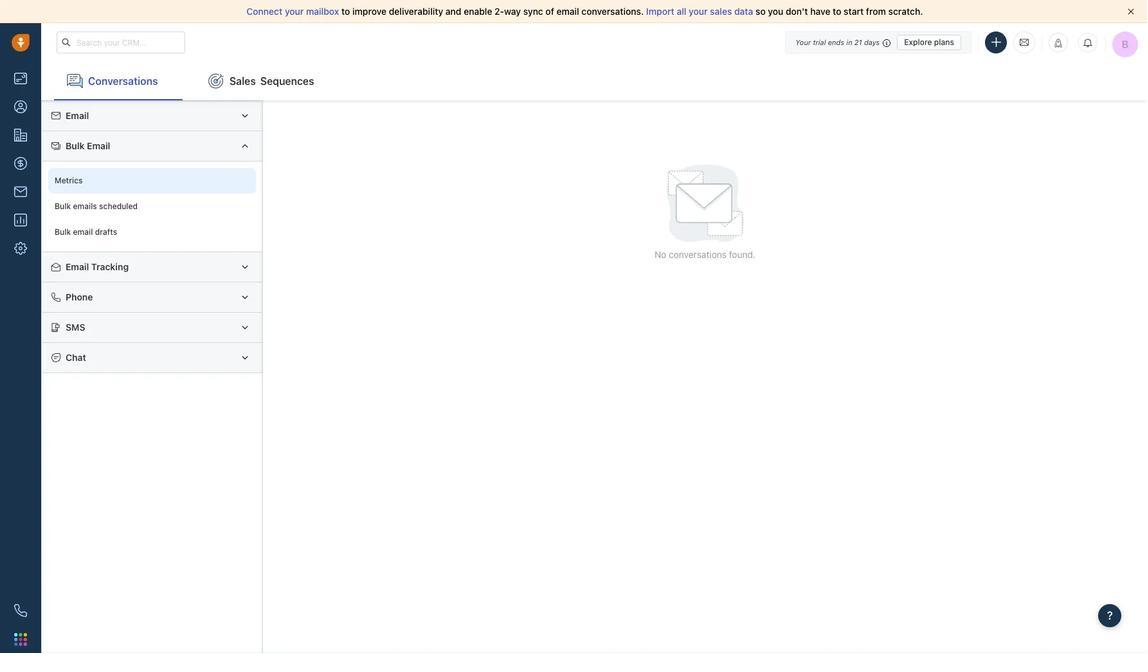 Task type: locate. For each thing, give the bounding box(es) containing it.
drafts
[[95, 227, 117, 237]]

bulk up metrics
[[66, 140, 85, 151]]

bulk down bulk emails scheduled
[[55, 227, 71, 237]]

email for email
[[66, 110, 89, 121]]

email left drafts
[[73, 227, 93, 237]]

your left mailbox
[[285, 6, 304, 17]]

from
[[867, 6, 887, 17]]

your
[[796, 38, 811, 46]]

bulk emails scheduled
[[55, 202, 138, 211]]

to
[[342, 6, 350, 17], [833, 6, 842, 17]]

scratch.
[[889, 6, 924, 17]]

conversations
[[669, 249, 727, 260]]

1 horizontal spatial to
[[833, 6, 842, 17]]

sales sequences
[[230, 75, 314, 87]]

trial
[[814, 38, 826, 46]]

bulk email
[[66, 140, 110, 151]]

to right mailbox
[[342, 6, 350, 17]]

2 vertical spatial bulk
[[55, 227, 71, 237]]

what's new image
[[1055, 39, 1064, 48]]

conversations.
[[582, 6, 644, 17]]

bulk for bulk email drafts
[[55, 227, 71, 237]]

0 horizontal spatial your
[[285, 6, 304, 17]]

close image
[[1129, 8, 1135, 15]]

email for email tracking
[[66, 261, 89, 272]]

in
[[847, 38, 853, 46]]

sync
[[524, 6, 544, 17]]

way
[[504, 6, 521, 17]]

email right of
[[557, 6, 580, 17]]

email
[[557, 6, 580, 17], [73, 227, 93, 237]]

you
[[768, 6, 784, 17]]

no conversations found.
[[655, 249, 756, 260]]

enable
[[464, 6, 493, 17]]

bulk
[[66, 140, 85, 151], [55, 202, 71, 211], [55, 227, 71, 237]]

1 horizontal spatial email
[[557, 6, 580, 17]]

0 vertical spatial email
[[557, 6, 580, 17]]

sales sequences link
[[196, 62, 327, 100]]

bulk email drafts
[[55, 227, 117, 237]]

ends
[[829, 38, 845, 46]]

your right all
[[689, 6, 708, 17]]

2 your from the left
[[689, 6, 708, 17]]

to left start
[[833, 6, 842, 17]]

sales
[[710, 6, 732, 17]]

1 vertical spatial email
[[73, 227, 93, 237]]

tab list
[[41, 62, 1148, 100]]

2 to from the left
[[833, 6, 842, 17]]

mailbox
[[306, 6, 339, 17]]

1 vertical spatial email
[[87, 140, 110, 151]]

don't
[[786, 6, 809, 17]]

phone element
[[8, 598, 33, 623]]

bulk for bulk email
[[66, 140, 85, 151]]

bulk for bulk emails scheduled
[[55, 202, 71, 211]]

import all your sales data link
[[647, 6, 756, 17]]

start
[[844, 6, 864, 17]]

0 vertical spatial bulk
[[66, 140, 85, 151]]

days
[[865, 38, 880, 46]]

0 horizontal spatial email
[[73, 227, 93, 237]]

your
[[285, 6, 304, 17], [689, 6, 708, 17]]

0 vertical spatial email
[[66, 110, 89, 121]]

import
[[647, 6, 675, 17]]

1 horizontal spatial your
[[689, 6, 708, 17]]

2 vertical spatial email
[[66, 261, 89, 272]]

so
[[756, 6, 766, 17]]

0 horizontal spatial to
[[342, 6, 350, 17]]

email up phone
[[66, 261, 89, 272]]

no
[[655, 249, 667, 260]]

metrics
[[55, 176, 83, 186]]

email up bulk email
[[66, 110, 89, 121]]

bulk left emails
[[55, 202, 71, 211]]

connect your mailbox to improve deliverability and enable 2-way sync of email conversations. import all your sales data so you don't have to start from scratch.
[[247, 6, 924, 17]]

sms
[[66, 322, 85, 333]]

chat
[[66, 352, 86, 363]]

email
[[66, 110, 89, 121], [87, 140, 110, 151], [66, 261, 89, 272]]

1 vertical spatial bulk
[[55, 202, 71, 211]]

21
[[855, 38, 863, 46]]

1 your from the left
[[285, 6, 304, 17]]

email up bulk emails scheduled
[[87, 140, 110, 151]]

sequences
[[260, 75, 314, 87]]



Task type: describe. For each thing, give the bounding box(es) containing it.
explore plans link
[[898, 34, 962, 50]]

phone
[[66, 291, 93, 302]]

of
[[546, 6, 555, 17]]

your trial ends in 21 days
[[796, 38, 880, 46]]

send email image
[[1020, 37, 1029, 48]]

conversations link
[[54, 62, 183, 100]]

bulk email drafts link
[[48, 219, 256, 245]]

metrics link
[[48, 168, 256, 194]]

phone image
[[14, 604, 27, 617]]

Search your CRM... text field
[[57, 32, 185, 53]]

bulk emails scheduled link
[[48, 194, 256, 219]]

sales
[[230, 75, 256, 87]]

email tracking
[[66, 261, 129, 272]]

connect your mailbox link
[[247, 6, 342, 17]]

connect
[[247, 6, 283, 17]]

tracking
[[91, 261, 129, 272]]

tab list containing conversations
[[41, 62, 1148, 100]]

conversations
[[88, 75, 158, 87]]

and
[[446, 6, 462, 17]]

freshworks switcher image
[[14, 633, 27, 646]]

scheduled
[[99, 202, 138, 211]]

improve
[[353, 6, 387, 17]]

1 to from the left
[[342, 6, 350, 17]]

explore
[[905, 37, 933, 47]]

explore plans
[[905, 37, 955, 47]]

all
[[677, 6, 687, 17]]

have
[[811, 6, 831, 17]]

found.
[[730, 249, 756, 260]]

plans
[[935, 37, 955, 47]]

data
[[735, 6, 754, 17]]

deliverability
[[389, 6, 443, 17]]

emails
[[73, 202, 97, 211]]

2-
[[495, 6, 504, 17]]



Task type: vqa. For each thing, say whether or not it's contained in the screenshot.
POWER
no



